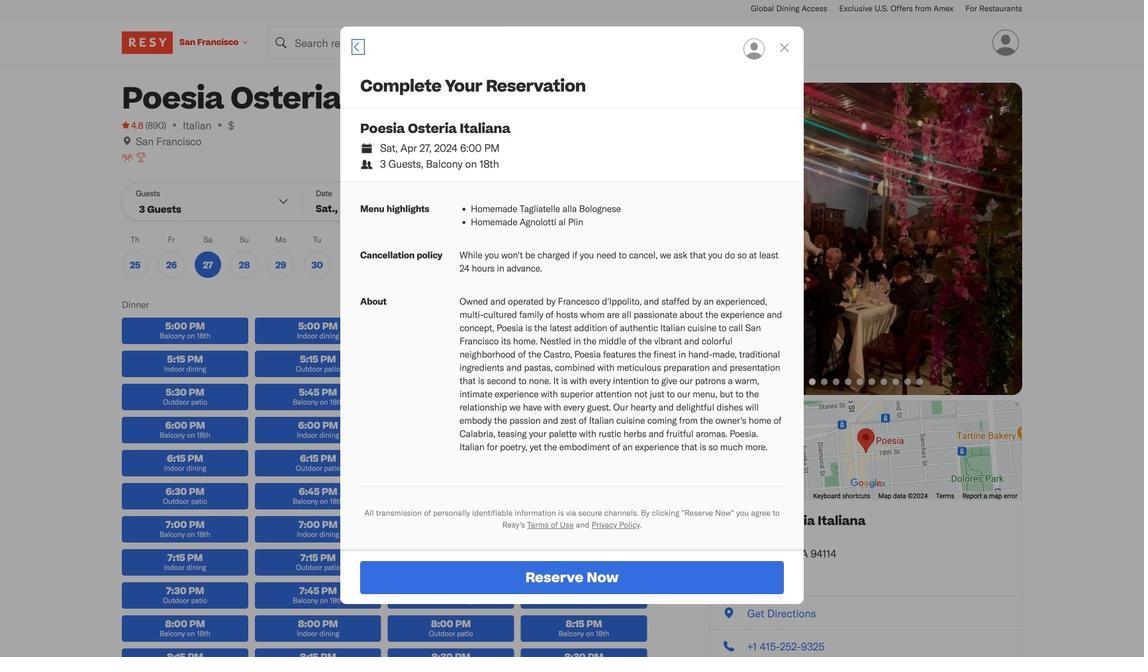 Task type: locate. For each thing, give the bounding box(es) containing it.
4.8 out of 5 stars image
[[122, 119, 143, 132]]

890 reviews element
[[145, 119, 166, 132]]



Task type: describe. For each thing, give the bounding box(es) containing it.
book with resy element
[[340, 26, 804, 605]]



Task type: vqa. For each thing, say whether or not it's contained in the screenshot.
Field
no



